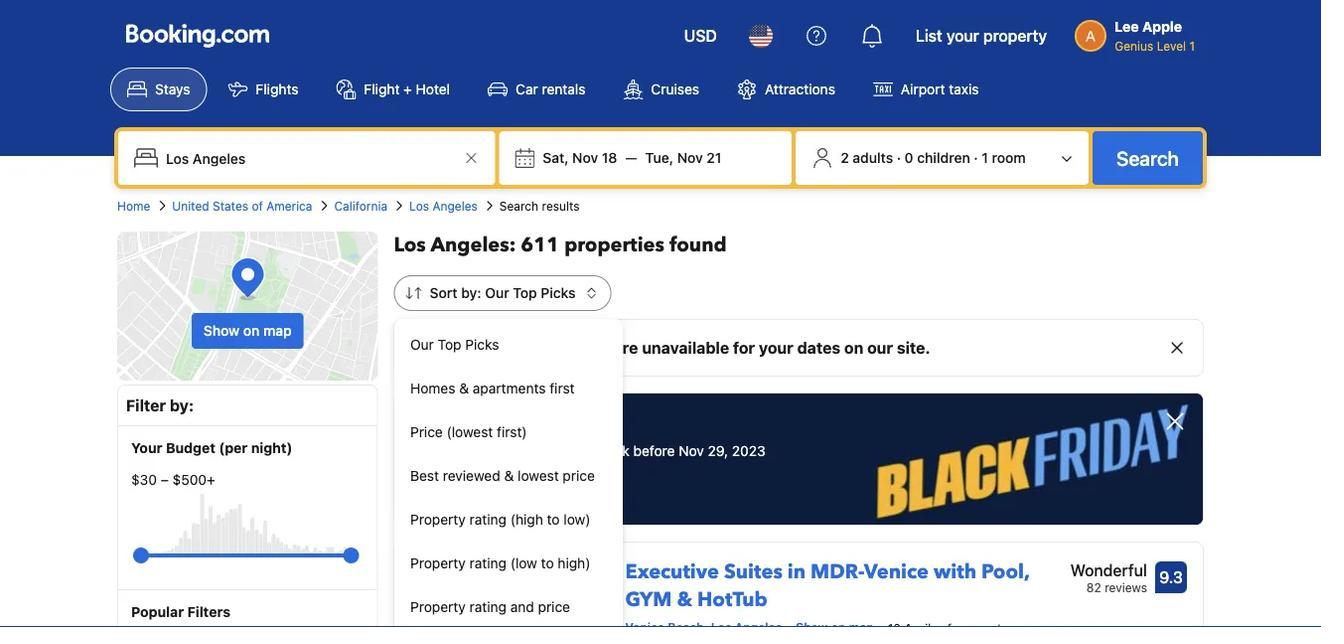 Task type: locate. For each thing, give the bounding box(es) containing it.
1 rating from the top
[[470, 511, 507, 528]]

1 horizontal spatial ·
[[974, 150, 979, 166]]

lowest
[[518, 468, 559, 484]]

airport
[[901, 81, 946, 97]]

rating inside 'property rating (high to low)' button
[[470, 511, 507, 528]]

rating
[[470, 511, 507, 528], [470, 555, 507, 572], [470, 599, 507, 615]]

1 vertical spatial of
[[484, 338, 500, 357]]

1 vertical spatial to
[[547, 511, 560, 528]]

1 left room
[[982, 150, 989, 166]]

· left the 0
[[897, 150, 902, 166]]

2 vertical spatial property
[[411, 599, 466, 615]]

2 vertical spatial rating
[[470, 599, 507, 615]]

rating inside "property rating (low to high)" button
[[470, 555, 507, 572]]

rating left (low
[[470, 555, 507, 572]]

0 horizontal spatial ·
[[897, 150, 902, 166]]

21
[[707, 150, 722, 166]]

(low
[[511, 555, 538, 572]]

1 vertical spatial 1
[[982, 150, 989, 166]]

our left 71%
[[411, 336, 434, 353]]

1 horizontal spatial 1
[[1190, 39, 1196, 53]]

first)
[[497, 424, 527, 440]]

lee apple genius level 1
[[1115, 18, 1196, 53]]

1 vertical spatial search
[[500, 199, 539, 213]]

reviews
[[1105, 580, 1148, 594]]

filter
[[126, 396, 166, 415]]

are
[[614, 338, 639, 357]]

top down 611
[[513, 285, 537, 301]]

by: right sort
[[461, 285, 482, 301]]

3 rating from the top
[[470, 599, 507, 615]]

our up the our top picks 'button'
[[485, 285, 510, 301]]

by: right the filter
[[170, 396, 194, 415]]

Where are you going? field
[[158, 140, 460, 176]]

0 vertical spatial to
[[558, 338, 573, 357]]

2 · from the left
[[974, 150, 979, 166]]

0 vertical spatial &
[[459, 380, 469, 397]]

on left map
[[243, 323, 260, 339]]

of right 71%
[[484, 338, 500, 357]]

1 vertical spatial by:
[[170, 396, 194, 415]]

by:
[[461, 285, 482, 301], [170, 396, 194, 415]]

0 vertical spatial price
[[563, 468, 595, 484]]

your budget (per night)
[[131, 440, 293, 456]]

usd button
[[673, 12, 729, 60]]

+
[[404, 81, 412, 97]]

search for search results
[[500, 199, 539, 213]]

car
[[516, 81, 538, 97]]

property rating and price
[[411, 599, 571, 615]]

2 vertical spatial &
[[677, 586, 693, 614]]

0 vertical spatial our
[[485, 285, 510, 301]]

gym
[[626, 586, 672, 614]]

room
[[993, 150, 1027, 166]]

property down property rating (low to high)
[[411, 599, 466, 615]]

top
[[513, 285, 537, 301], [438, 336, 462, 353]]

united
[[172, 199, 209, 213]]

see available deals button
[[411, 473, 560, 509]]

0 horizontal spatial 1
[[982, 150, 989, 166]]

0 horizontal spatial by:
[[170, 396, 194, 415]]

angeles
[[433, 199, 478, 213]]

1 horizontal spatial of
[[484, 338, 500, 357]]

$30 – $500+
[[131, 472, 215, 488]]

30%
[[446, 443, 476, 459]]

rating down see available deals button
[[470, 511, 507, 528]]

los angeles link
[[410, 197, 478, 215]]

1 vertical spatial your
[[759, 338, 794, 357]]

1 · from the left
[[897, 150, 902, 166]]

· right children
[[974, 150, 979, 166]]

your right for
[[759, 338, 794, 357]]

your
[[947, 26, 980, 45], [759, 338, 794, 357]]

nov left 21
[[678, 150, 703, 166]]

homes & apartments first
[[411, 380, 575, 397]]

0 horizontal spatial top
[[438, 336, 462, 353]]

picks up homes & apartments first
[[465, 336, 499, 353]]

1 right "level"
[[1190, 39, 1196, 53]]

top inside 'button'
[[438, 336, 462, 353]]

you
[[571, 443, 594, 459]]

search results updated. los angeles: 611 properties found. element
[[394, 232, 1205, 259]]

$500+
[[173, 472, 215, 488]]

see available deals
[[423, 483, 548, 499]]

our inside 'button'
[[411, 336, 434, 353]]

show
[[204, 323, 240, 339]]

2 adults · 0 children · 1 room
[[841, 150, 1027, 166]]

price right and
[[538, 599, 571, 615]]

angeles:
[[431, 232, 516, 259]]

property rating (high to low)
[[411, 511, 591, 528]]

0 horizontal spatial &
[[459, 380, 469, 397]]

rating inside "property rating and price" button
[[470, 599, 507, 615]]

of right states
[[252, 199, 263, 213]]

2 vertical spatial to
[[541, 555, 554, 572]]

home
[[117, 199, 150, 213]]

more
[[496, 443, 529, 459]]

sat,
[[543, 150, 569, 166]]

price
[[563, 468, 595, 484], [538, 599, 571, 615]]

0 vertical spatial your
[[947, 26, 980, 45]]

3 property from the top
[[411, 599, 466, 615]]

cruises link
[[607, 68, 717, 111]]

your account menu lee apple genius level 1 element
[[1076, 9, 1204, 55]]

18
[[602, 150, 618, 166]]

1 horizontal spatial your
[[947, 26, 980, 45]]

0 horizontal spatial your
[[759, 338, 794, 357]]

2 horizontal spatial &
[[677, 586, 693, 614]]

1 property from the top
[[411, 511, 466, 528]]

attractions link
[[721, 68, 853, 111]]

flight
[[364, 81, 400, 97]]

executive suites in mdr-venice with pool, gym & hottub
[[626, 559, 1030, 614]]

on left our
[[845, 338, 864, 357]]

1
[[1190, 39, 1196, 53], [982, 150, 989, 166]]

1 vertical spatial property
[[411, 555, 466, 572]]

0 horizontal spatial our
[[411, 336, 434, 353]]

taxis
[[950, 81, 980, 97]]

to left low)
[[547, 511, 560, 528]]

nov left 18
[[573, 150, 599, 166]]

1 horizontal spatial &
[[504, 468, 514, 484]]

0 vertical spatial los
[[410, 199, 429, 213]]

attractions
[[765, 81, 836, 97]]

properties
[[565, 232, 665, 259]]

1 horizontal spatial search
[[1117, 146, 1180, 169]]

0 vertical spatial 1
[[1190, 39, 1196, 53]]

pool,
[[982, 559, 1030, 586]]

lee
[[1115, 18, 1140, 35]]

show on map
[[204, 323, 292, 339]]

our
[[485, 285, 510, 301], [411, 336, 434, 353]]

1 inside lee apple genius level 1
[[1190, 39, 1196, 53]]

0 horizontal spatial picks
[[465, 336, 499, 353]]

1 vertical spatial &
[[504, 468, 514, 484]]

to left "stay"
[[558, 338, 573, 357]]

rating for (high
[[470, 511, 507, 528]]

property up property rating and price
[[411, 555, 466, 572]]

adults
[[853, 150, 894, 166]]

car rentals
[[516, 81, 586, 97]]

nov left 29,
[[679, 443, 705, 459]]

nov inside black friday deals save 30% or more when you book before nov 29, 2023
[[679, 443, 705, 459]]

popular
[[131, 604, 184, 620]]

first
[[550, 380, 575, 397]]

property for property rating and price
[[411, 599, 466, 615]]

1 vertical spatial top
[[438, 336, 462, 353]]

by: for filter
[[170, 396, 194, 415]]

homes
[[411, 380, 456, 397]]

your right list
[[947, 26, 980, 45]]

& down "more"
[[504, 468, 514, 484]]

1 vertical spatial picks
[[465, 336, 499, 353]]

to right (low
[[541, 555, 554, 572]]

0 vertical spatial rating
[[470, 511, 507, 528]]

2 property from the top
[[411, 555, 466, 572]]

best reviewed & lowest price
[[411, 468, 595, 484]]

·
[[897, 150, 902, 166], [974, 150, 979, 166]]

group
[[141, 540, 351, 572]]

& right homes at the left of the page
[[459, 380, 469, 397]]

0 vertical spatial search
[[1117, 146, 1180, 169]]

los left angeles
[[410, 199, 429, 213]]

flights link
[[211, 68, 316, 111]]

property rating and price button
[[395, 585, 623, 627]]

hottub
[[698, 586, 768, 614]]

airport taxis
[[901, 81, 980, 97]]

see
[[423, 483, 448, 499]]

on inside button
[[243, 323, 260, 339]]

& down executive
[[677, 586, 693, 614]]

1 horizontal spatial picks
[[541, 285, 576, 301]]

0 horizontal spatial of
[[252, 199, 263, 213]]

search inside "button"
[[1117, 146, 1180, 169]]

price down you
[[563, 468, 595, 484]]

sat, nov 18 — tue, nov 21
[[543, 150, 722, 166]]

0 horizontal spatial search
[[500, 199, 539, 213]]

children
[[918, 150, 971, 166]]

rentals
[[542, 81, 586, 97]]

rating left and
[[470, 599, 507, 615]]

your
[[131, 440, 163, 456]]

los down los angeles link
[[394, 232, 426, 259]]

1 horizontal spatial top
[[513, 285, 537, 301]]

sat, nov 18 button
[[535, 140, 626, 176]]

los
[[410, 199, 429, 213], [394, 232, 426, 259]]

1 vertical spatial our
[[411, 336, 434, 353]]

1 vertical spatial los
[[394, 232, 426, 259]]

0
[[905, 150, 914, 166]]

save
[[411, 443, 442, 459]]

0 horizontal spatial on
[[243, 323, 260, 339]]

picks
[[541, 285, 576, 301], [465, 336, 499, 353]]

& inside executive suites in mdr-venice with pool, gym & hottub
[[677, 586, 693, 614]]

top up homes at the left of the page
[[438, 336, 462, 353]]

(per
[[219, 440, 248, 456]]

1 vertical spatial price
[[538, 599, 571, 615]]

1 horizontal spatial by:
[[461, 285, 482, 301]]

1 vertical spatial rating
[[470, 555, 507, 572]]

1 horizontal spatial our
[[485, 285, 510, 301]]

executive suites in mdr-venice with pool, gym & hottub link
[[626, 551, 1030, 614]]

picks down los angeles: 611 properties found
[[541, 285, 576, 301]]

on
[[243, 323, 260, 339], [845, 338, 864, 357]]

high)
[[558, 555, 591, 572]]

property down see
[[411, 511, 466, 528]]

our top picks
[[411, 336, 499, 353]]

0 vertical spatial by:
[[461, 285, 482, 301]]

2 rating from the top
[[470, 555, 507, 572]]

stays
[[155, 81, 190, 97]]

0 vertical spatial property
[[411, 511, 466, 528]]



Task type: describe. For each thing, give the bounding box(es) containing it.
9.3
[[1160, 568, 1184, 587]]

cruises
[[651, 81, 700, 97]]

united states of america link
[[172, 197, 313, 215]]

property for property rating (low to high)
[[411, 555, 466, 572]]

picks inside the our top picks 'button'
[[465, 336, 499, 353]]

search results
[[500, 199, 580, 213]]

before
[[634, 443, 675, 459]]

states
[[213, 199, 249, 213]]

show on map button
[[192, 313, 304, 349]]

2 adults · 0 children · 1 room button
[[804, 139, 1081, 177]]

property
[[984, 26, 1048, 45]]

los for los angeles: 611 properties found
[[394, 232, 426, 259]]

home link
[[117, 197, 150, 215]]

filters
[[187, 604, 231, 620]]

search for search
[[1117, 146, 1180, 169]]

price (lowest first)
[[411, 424, 527, 440]]

suites
[[725, 559, 783, 586]]

america
[[267, 199, 313, 213]]

property rating (high to low) button
[[395, 498, 623, 542]]

1 horizontal spatial on
[[845, 338, 864, 357]]

unavailable
[[642, 338, 730, 357]]

united states of america
[[172, 199, 313, 213]]

sort
[[430, 285, 458, 301]]

property for property rating (high to low)
[[411, 511, 466, 528]]

tue, nov 21 button
[[638, 140, 730, 176]]

or
[[479, 443, 493, 459]]

when
[[533, 443, 567, 459]]

0 vertical spatial picks
[[541, 285, 576, 301]]

—
[[626, 150, 638, 166]]

to for stay
[[558, 338, 573, 357]]

book
[[598, 443, 630, 459]]

stay
[[577, 338, 610, 357]]

wonderful
[[1071, 561, 1148, 580]]

by: for sort
[[461, 285, 482, 301]]

found
[[670, 232, 727, 259]]

low)
[[564, 511, 591, 528]]

our top picks button
[[395, 323, 623, 367]]

71% of places to stay are unavailable for your dates on our site.
[[447, 338, 931, 357]]

best reviewed & lowest price button
[[395, 454, 623, 498]]

in
[[788, 559, 806, 586]]

list your property
[[916, 26, 1048, 45]]

scored 9.3 element
[[1156, 562, 1188, 593]]

filter by:
[[126, 396, 194, 415]]

places
[[503, 338, 554, 357]]

–
[[161, 472, 169, 488]]

(lowest
[[447, 424, 493, 440]]

2023
[[732, 443, 766, 459]]

map
[[263, 323, 292, 339]]

usd
[[685, 26, 718, 45]]

wonderful 82 reviews
[[1071, 561, 1148, 594]]

(high
[[511, 511, 544, 528]]

los angeles: 611 properties found
[[394, 232, 727, 259]]

site.
[[897, 338, 931, 357]]

airport taxis link
[[857, 68, 996, 111]]

los angeles
[[410, 199, 478, 213]]

black friday deals save 30% or more when you book before nov 29, 2023
[[411, 410, 766, 459]]

0 vertical spatial of
[[252, 199, 263, 213]]

search button
[[1093, 131, 1204, 185]]

to for high)
[[541, 555, 554, 572]]

booking.com image
[[126, 24, 269, 48]]

flights
[[256, 81, 299, 97]]

budget
[[166, 440, 216, 456]]

rating for and
[[470, 599, 507, 615]]

reviewed
[[443, 468, 501, 484]]

available
[[451, 483, 509, 499]]

wonderful element
[[1071, 559, 1148, 582]]

1 inside 2 adults · 0 children · 1 room button
[[982, 150, 989, 166]]

popular filters
[[131, 604, 231, 620]]

black
[[411, 410, 463, 437]]

california link
[[334, 197, 388, 215]]

deals
[[533, 410, 587, 437]]

friday
[[468, 410, 528, 437]]

price (lowest first) button
[[395, 411, 623, 454]]

0 vertical spatial top
[[513, 285, 537, 301]]

property rating (low to high)
[[411, 555, 591, 572]]

los for los angeles
[[410, 199, 429, 213]]

rating for (low
[[470, 555, 507, 572]]

black friday deals image
[[395, 394, 1204, 525]]

list
[[916, 26, 943, 45]]

for
[[733, 338, 756, 357]]

29,
[[708, 443, 729, 459]]

price
[[411, 424, 443, 440]]

with
[[934, 559, 977, 586]]

executive
[[626, 559, 720, 586]]

best
[[411, 468, 439, 484]]

to for low)
[[547, 511, 560, 528]]

71%
[[447, 338, 480, 357]]

flight + hotel link
[[320, 68, 467, 111]]

dates
[[798, 338, 841, 357]]



Task type: vqa. For each thing, say whether or not it's contained in the screenshot.
more,
no



